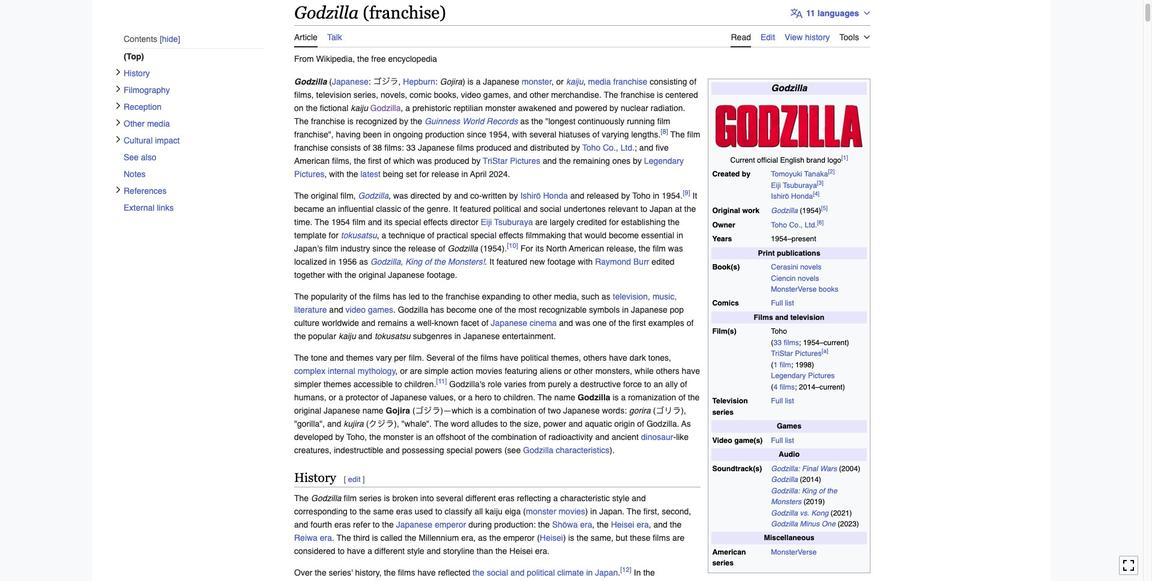 Task type: describe. For each thing, give the bounding box(es) containing it.
is inside ) is the same, but these films are considered to have a different style and storyline than the heisei era.
[[568, 533, 574, 542]]

ally
[[665, 379, 678, 389]]

by inside the film franchise consists of 38 films: 33 japanese films produced and distributed by
[[571, 143, 580, 152]]

, down first, at the bottom right of the page
[[649, 520, 651, 529]]

considered
[[294, 546, 335, 556]]

and inside film series is broken into several different eras reflecting a characteristic style and corresponding to the same eras used to classify all kaiju eiga (
[[632, 493, 646, 503]]

themes,
[[551, 353, 581, 362]]

1 horizontal spatial movies
[[559, 506, 585, 516]]

with inside as the "longest continuously running film franchise", having been in ongoing production since 1954, with several hiatuses of varying lengths.
[[512, 129, 527, 139]]

a left protector
[[339, 392, 343, 402]]

in inside as the "longest continuously running film franchise", having been in ongoing production since 1954, with several hiatuses of varying lengths.
[[384, 129, 391, 139]]

by up continuously at the right of the page
[[610, 103, 618, 113]]

while
[[635, 366, 654, 376]]

pictures for tristar pictures [a]
[[795, 350, 822, 358]]

to down "while"
[[644, 379, 651, 389]]

directed
[[411, 191, 440, 200]]

creatures,
[[294, 445, 332, 455]]

video inside consisting of films, television series, novels, comic books, video games, and other merchandise. the franchise is centered on the fictional
[[461, 90, 481, 99]]

several inside film series is broken into several different eras reflecting a characteristic style and corresponding to the same eras used to classify all kaiju eiga (
[[436, 493, 463, 503]]

the right over
[[315, 568, 326, 577]]

tsuburaya for eiji tsuburaya [3]
[[783, 181, 817, 190]]

0 horizontal spatial ishirō honda link
[[520, 191, 568, 200]]

1 horizontal spatial heisei
[[540, 533, 563, 542]]

in inside . godzilla has become one of the most recognizable symbols in japanese pop culture worldwide and remains a well-known facet of
[[622, 305, 629, 314]]

gojira (ゴジラ)—which is a combination of two japanese words: gorira
[[386, 406, 651, 415]]

political inside it became an influential classic of the genre. it featured political and social undertones relevant to japan at the time. the 1954 film and its special effects director
[[493, 204, 521, 214]]

recognizable
[[539, 305, 587, 314]]

full for television series
[[771, 397, 783, 405]]

the inside the ; and five american films, the first of which was produced by
[[354, 156, 366, 165]]

, down franchise",
[[325, 169, 327, 179]]

characteristics
[[556, 445, 610, 455]]

1 vertical spatial gojira
[[386, 406, 410, 415]]

2 horizontal spatial era
[[637, 520, 649, 529]]

to up refer
[[350, 506, 357, 516]]

monster link
[[522, 77, 552, 86]]

romanization
[[628, 392, 676, 402]]

11
[[806, 8, 815, 18]]

godzilla (franchise)
[[294, 3, 446, 22]]

[12]
[[620, 566, 632, 574]]

toho inside the original film, godzilla , was directed by and co-written by ishirō honda and released by toho in 1954. [9]
[[632, 191, 651, 200]]

films inside the over the series' history, the films have reflected the social and political climate in japan . [12]
[[398, 568, 415, 577]]

toho for toho co., ltd.
[[582, 143, 601, 152]]

x small image for history
[[115, 69, 122, 76]]

together
[[294, 270, 325, 280]]

x small image for filmography
[[115, 85, 122, 93]]

a inside 'is a romanization of the original japanese name'
[[621, 392, 626, 402]]

of down the gorira
[[637, 419, 644, 428]]

japanese up games,
[[483, 77, 519, 86]]

, left the kaiju link
[[552, 77, 554, 86]]

0 vertical spatial has
[[393, 292, 406, 301]]

fourth
[[311, 520, 332, 529]]

[
[[344, 475, 346, 484]]

legendary for legendary pictures
[[644, 156, 684, 165]]

1 godzilla: from the top
[[771, 464, 800, 473]]

toho,
[[346, 432, 367, 442]]

and inside (ゴリラ), "gorilla", and
[[327, 419, 341, 428]]

x small image for references
[[115, 186, 122, 194]]

is inside film series is broken into several different eras reflecting a characteristic style and corresponding to the same eras used to classify all kaiju eiga (
[[384, 493, 390, 503]]

and was one of the first examples of the popular
[[294, 318, 694, 341]]

, up novels,
[[398, 77, 401, 86]]

0 vertical spatial emperor
[[435, 520, 466, 529]]

original
[[712, 207, 740, 215]]

0 vertical spatial combination
[[491, 406, 536, 415]]

of down the practical
[[438, 244, 445, 253]]

1 horizontal spatial ishirō honda link
[[771, 192, 813, 201]]

x small image for cultural
[[115, 136, 122, 143]]

godzilla down monsters
[[771, 509, 798, 517]]

cerasini
[[771, 263, 798, 271]]

the up footage.
[[434, 257, 446, 266]]

by up ongoing
[[399, 116, 408, 126]]

the up the than
[[489, 533, 501, 542]]

the down culture
[[294, 331, 306, 341]]

of right examples
[[687, 318, 694, 328]]

all
[[475, 506, 483, 516]]

with down consists
[[329, 169, 344, 179]]

english
[[780, 156, 804, 164]]

; inside legendary pictures ( 4 films ; 2014–current)
[[795, 383, 797, 391]]

godzilla link up classic
[[358, 191, 389, 200]]

godzilla down "from"
[[294, 77, 327, 86]]

2 : from the left
[[435, 77, 438, 86]]

in inside the original film, godzilla , was directed by and co-written by ishirō honda and released by toho in 1954. [9]
[[653, 191, 659, 200]]

consisting of films, television series, novels, comic books, video games, and other merchandise. the franchise is centered on the fictional
[[294, 77, 698, 113]]

the down second,
[[670, 520, 682, 529]]

japanese inside the film franchise consists of 38 films: 33 japanese films produced and distributed by
[[418, 143, 454, 152]]

heisei inside ) is the same, but these films are considered to have a different style and storyline than the heisei era.
[[509, 546, 533, 556]]

) for is
[[563, 533, 566, 542]]

godzilla down novels,
[[370, 103, 401, 113]]

become inside , a technique of practical special effects filmmaking that would become essential in japan's film industry since the release of
[[609, 230, 639, 240]]

; left 1998)
[[791, 361, 793, 369]]

film inside the film franchise consists of 38 films: 33 japanese films produced and distributed by
[[687, 129, 700, 139]]

1 vertical spatial television
[[790, 313, 825, 322]]

godzilla inside in the original film, godzilla was an
[[341, 581, 372, 581]]

produced for by
[[434, 156, 469, 165]]

encyclopedia
[[388, 54, 437, 63]]

of left two
[[539, 406, 546, 415]]

series for american
[[712, 559, 734, 568]]

0 vertical spatial gojira
[[440, 77, 462, 86]]

2 monsterverse from the top
[[771, 548, 817, 557]]

varies
[[504, 379, 527, 389]]

a left the hero
[[468, 392, 473, 402]]

, inside , a technique of practical special effects filmmaking that would become essential in japan's film industry since the release of
[[377, 230, 379, 240]]

monsters,
[[595, 366, 632, 376]]

godzilla link down novels,
[[370, 103, 401, 113]]

simpler
[[294, 379, 321, 389]]

the down alludes at the left of page
[[478, 432, 489, 442]]

films up games
[[373, 292, 390, 301]]

latest
[[361, 169, 381, 179]]

list for television series
[[785, 397, 794, 405]]

kaiju down series,
[[351, 103, 368, 113]]

the inside , a prehistoric reptilian monster awakened and powered by nuclear radiation. the franchise is recognized by the
[[411, 116, 422, 126]]

co., for toho co., ltd.
[[603, 143, 618, 152]]

in inside , a technique of practical special effects filmmaking that would become essential in japan's film industry since the release of
[[677, 230, 683, 240]]

monster up awakened
[[522, 77, 552, 86]]

political inside the over the series' history, the films have reflected the social and political climate in japan . [12]
[[527, 568, 555, 577]]

themes inside , or are simple action movies featuring aliens or other monsters, while others have simpler themes accessible to children.
[[324, 379, 351, 389]]

with right footage
[[578, 257, 593, 266]]

essential
[[641, 230, 674, 240]]

of up footage.
[[425, 257, 432, 266]]

american for films,
[[294, 156, 330, 165]]

2 horizontal spatial for
[[609, 217, 619, 227]]

tristar pictures [a]
[[771, 347, 828, 358]]

japanese down facet
[[463, 331, 500, 341]]

a up reptilian
[[476, 77, 481, 86]]

of right facet
[[482, 318, 489, 328]]

x small image for other
[[115, 119, 122, 126]]

1 vertical spatial tokusatsu
[[375, 331, 411, 341]]

april
[[470, 169, 487, 179]]

history link
[[124, 65, 264, 82]]

was inside for its north american release, the film was localized in 1956 as
[[668, 244, 683, 253]]

ltd. for toho co., ltd. [6]
[[805, 221, 817, 229]]

0 vertical spatial novels
[[800, 263, 822, 271]]

toho for toho ( 33 films ; 1954–current)
[[771, 327, 787, 336]]

have up featuring
[[500, 353, 518, 362]]

1 horizontal spatial for
[[419, 169, 429, 179]]

created
[[712, 170, 740, 178]]

godzilla down view
[[771, 83, 807, 94]]

series for film
[[359, 493, 382, 503]]

the inside (クジラ), "whale". the word alludes to the size, power and aquatic origin of godzilla. as developed by toho, the monster is an offshoot of the combination of radioactivity and ancient
[[434, 419, 448, 428]]

internal
[[328, 366, 355, 376]]

monster inside , a prehistoric reptilian monster awakened and powered by nuclear radiation. the franchise is recognized by the
[[485, 103, 516, 113]]

an inside in the original film, godzilla was an
[[391, 581, 401, 581]]

, up "merchandise."
[[583, 77, 586, 86]]

( inside japanese emperor during production: the shōwa era , the heisei era , and the reiwa era . the third is called the millennium era, as the emperor ( heisei
[[537, 533, 540, 542]]

monsters
[[771, 498, 802, 506]]

and inside ) in japan. the first, second, and fourth eras refer to the
[[294, 520, 308, 529]]

north
[[546, 244, 567, 253]]

japanese up series,
[[332, 77, 368, 86]]

article
[[294, 32, 318, 42]]

as
[[681, 419, 691, 428]]

of left the practical
[[427, 230, 434, 240]]

television,
[[613, 292, 650, 301]]

hepburn
[[403, 77, 435, 86]]

of right the ally in the right bottom of the page
[[680, 379, 687, 389]]

japanese emperor link
[[396, 520, 466, 529]]

as up symbols
[[602, 292, 611, 301]]

symbols
[[589, 305, 620, 314]]

0 horizontal spatial era
[[320, 533, 332, 542]]

godzilla inside godzilla: final wars (2004) godzilla (2014) godzilla: king of the monsters
[[771, 476, 798, 484]]

legendary for legendary pictures ( 4 films ; 2014–current)
[[771, 372, 806, 380]]

full for video game(s)
[[771, 436, 783, 445]]

release inside , a technique of practical special effects filmmaking that would become essential in japan's film industry since the release of
[[408, 244, 436, 253]]

film inside it became an influential classic of the genre. it featured political and social undertones relevant to japan at the time. the 1954 film and its special effects director
[[352, 217, 366, 227]]

footage
[[547, 257, 576, 266]]

the inside consisting of films, television series, novels, comic books, video games, and other merchandise. the franchise is centered on the fictional
[[306, 103, 318, 113]]

[9]
[[683, 189, 690, 197]]

the inside the original film, godzilla , was directed by and co-written by ishirō honda and released by toho in 1954. [9]
[[294, 191, 309, 200]]

like
[[676, 432, 689, 442]]

to right the used
[[435, 506, 442, 516]]

films, inside the ; and five american films, the first of which was produced by
[[332, 156, 352, 165]]

worldwide
[[322, 318, 359, 328]]

a inside , a prehistoric reptilian monster awakened and powered by nuclear radiation. the franchise is recognized by the
[[405, 103, 410, 113]]

0 horizontal spatial eiji tsuburaya link
[[481, 217, 533, 227]]

or down godzilla's
[[458, 392, 466, 402]]

full list link for comics
[[771, 299, 794, 308]]

wars
[[820, 464, 837, 473]]

or left the kaiju link
[[556, 77, 564, 86]]

japanese cinema
[[491, 318, 557, 328]]

style inside ) is the same, but these films are considered to have a different style and storyline than the heisei era.
[[407, 546, 424, 556]]

radioactivity
[[549, 432, 593, 442]]

monsterverse link
[[771, 548, 817, 557]]

print
[[758, 249, 775, 257]]

godzilla vs. kong link
[[771, 509, 829, 517]]

tomoyuki
[[771, 170, 802, 179]]

of down expanding
[[495, 305, 502, 314]]

the left latest link
[[347, 169, 358, 179]]

0 vertical spatial tokusatsu
[[341, 230, 377, 240]]

2 vertical spatial american
[[712, 548, 746, 557]]

-like creatures, indestructible and possessing special powers (see
[[294, 432, 689, 455]]

tsuburaya for eiji tsuburaya
[[494, 217, 533, 227]]

godzilla link up toho co., ltd. [6]
[[771, 207, 798, 215]]

games
[[777, 422, 802, 431]]

japan's
[[294, 244, 323, 253]]

the down gojira (ゴジラ)—which is a combination of two japanese words: gorira
[[510, 419, 521, 428]]

has inside . godzilla has become one of the most recognizable symbols in japanese pop culture worldwide and remains a well-known facet of
[[431, 305, 444, 314]]

a inside ) is the same, but these films are considered to have a different style and storyline than the heisei era.
[[368, 546, 372, 556]]

have inside ) is the same, but these films are considered to have a different style and storyline than the heisei era.
[[347, 546, 365, 556]]

its inside for its north american release, the film was localized in 1956 as
[[535, 244, 544, 253]]

filmmaking
[[526, 230, 566, 240]]

[5] link
[[821, 204, 828, 211]]

refer
[[353, 520, 370, 529]]

the right history,
[[384, 568, 396, 577]]

toho for toho co., ltd. [6]
[[771, 221, 787, 229]]

0 horizontal spatial video
[[346, 305, 366, 314]]

is inside , a prehistoric reptilian monster awakened and powered by nuclear radiation. the franchise is recognized by the
[[347, 116, 354, 126]]

honda inside ishirō honda [4]
[[791, 192, 813, 201]]

varying
[[602, 129, 629, 139]]

full list for television series
[[771, 397, 794, 405]]

is up reptilian
[[468, 77, 474, 86]]

one
[[822, 520, 836, 528]]

, inside , or are simple action movies featuring aliens or other monsters, while others have simpler themes accessible to children.
[[396, 366, 398, 376]]

special inside , a technique of practical special effects filmmaking that would become essential in japan's film industry since the release of
[[470, 230, 497, 240]]

godzilla right (see
[[523, 445, 554, 455]]

godzilla inside godzilla (1954) [5]
[[771, 207, 798, 215]]

to down role
[[494, 392, 501, 402]]

the down (クジラ),
[[369, 432, 381, 442]]

of down "accessible"
[[381, 392, 388, 402]]

to inside it became an influential classic of the genre. it featured political and social undertones relevant to japan at the time. the 1954 film and its special effects director
[[640, 204, 647, 214]]

dark
[[630, 353, 646, 362]]

the left free
[[357, 54, 369, 63]]

eiji for eiji tsuburaya [3]
[[771, 181, 781, 190]]

broken
[[392, 493, 418, 503]]

godzilla up corresponding
[[311, 493, 341, 503]]

of down the size,
[[539, 432, 546, 442]]

2 horizontal spatial eras
[[498, 493, 515, 503]]

industry
[[341, 244, 370, 253]]

by down current
[[742, 170, 751, 178]]

0 vertical spatial release
[[432, 169, 459, 179]]

1 horizontal spatial it
[[490, 257, 494, 266]]

a up alludes at the left of page
[[484, 406, 489, 415]]

godzilla down destructive
[[578, 392, 610, 402]]

television inside consisting of films, television series, novels, comic books, video games, and other merchandise. the franchise is centered on the fictional
[[316, 90, 351, 99]]

( inside toho ( 33 films ; 1954–current)
[[771, 339, 774, 347]]

the down symbols
[[618, 318, 630, 328]]

release,
[[607, 244, 636, 253]]

heisei link
[[540, 533, 563, 542]]

0 horizontal spatial it
[[453, 204, 458, 214]]

by up genre.
[[443, 191, 452, 200]]

notes link
[[124, 166, 264, 183]]

the inside the film franchise consists of 38 films: 33 japanese films produced and distributed by
[[670, 129, 685, 139]]

raymond burr link
[[595, 257, 649, 266]]

distributed
[[530, 143, 569, 152]]

cerasini novels ciencin novels monsterverse books
[[771, 263, 839, 294]]

the up literature
[[294, 292, 309, 301]]

the inside godzilla: final wars (2004) godzilla (2014) godzilla: king of the monsters
[[827, 487, 837, 495]]

featuring
[[505, 366, 537, 376]]

produced for and
[[476, 143, 511, 152]]

the up corresponding
[[294, 493, 309, 503]]

the up video games 'link'
[[359, 292, 371, 301]]

the inside , a prehistoric reptilian monster awakened and powered by nuclear radiation. the franchise is recognized by the
[[294, 116, 309, 126]]

1 horizontal spatial eras
[[396, 506, 412, 516]]

japanese up aquatic at the bottom
[[563, 406, 600, 415]]

hide button
[[160, 34, 180, 44]]

novels,
[[381, 90, 407, 99]]

godzilla: final wars (2004) godzilla (2014) godzilla: king of the monsters
[[771, 464, 860, 506]]

2014–current)
[[799, 383, 845, 391]]

kaiju down worldwide
[[339, 331, 356, 341]]

effects inside it became an influential classic of the genre. it featured political and social undertones relevant to japan at the time. the 1954 film and its special effects director
[[423, 217, 448, 227]]

0 vertical spatial legendary pictures link
[[294, 156, 684, 179]]

and inside the ; and five american films, the first of which was produced by
[[639, 143, 653, 152]]

have up monsters,
[[609, 353, 627, 362]]

0 vertical spatial )
[[462, 77, 465, 86]]

with inside edited together with the original japanese footage.
[[327, 270, 342, 280]]

tristar for tristar pictures [a]
[[771, 350, 793, 358]]

monster inside (クジラ), "whale". the word alludes to the size, power and aquatic origin of godzilla. as developed by toho, the monster is an offshoot of the combination of radioactivity and ancient
[[383, 432, 414, 442]]

the down shōwa era link
[[577, 533, 588, 542]]

gorira
[[629, 406, 651, 415]]

or down themes,
[[564, 366, 572, 376]]

japanese inside japanese emperor during production: the shōwa era , the heisei era , and the reiwa era . the third is called the millennium era, as the emperor ( heisei
[[396, 520, 433, 529]]

which
[[393, 156, 415, 165]]

list for video game(s)
[[785, 436, 794, 445]]

to inside ) is the same, but these films are considered to have a different style and storyline than the heisei era.
[[338, 546, 345, 556]]

by right written
[[509, 191, 518, 200]]

of inside the tone and themes vary per film. several of the films have political themes, others have dark tones, complex internal mythology
[[457, 353, 464, 362]]

of up and video games in the bottom of the page
[[350, 292, 357, 301]]

the up same, on the bottom of page
[[597, 520, 609, 529]]

1956
[[338, 257, 357, 266]]

1 vertical spatial history
[[294, 471, 336, 485]]

1 horizontal spatial tristar pictures link
[[771, 350, 822, 358]]

kaiju up "merchandise."
[[566, 77, 583, 86]]

godzilla up miscellaneous
[[771, 520, 798, 528]]

pictures for tristar pictures and the remaining ones by
[[510, 156, 540, 165]]

are inside ) is the same, but these films are considered to have a different style and storyline than the heisei era.
[[672, 533, 685, 542]]

( up the 4
[[771, 361, 774, 369]]

japanese inside edited together with the original japanese footage.
[[388, 270, 425, 280]]

33 inside toho ( 33 films ; 1954–current)
[[774, 339, 782, 347]]

video game(s)
[[712, 436, 763, 445]]

(top) link
[[124, 48, 273, 65]]

by up the relevant
[[621, 191, 630, 200]]

japan inside it became an influential classic of the genre. it featured political and social undertones relevant to japan at the time. the 1954 film and its special effects director
[[650, 204, 673, 214]]

owner
[[712, 221, 735, 229]]

godzilla minus one link
[[771, 520, 836, 528]]

2 horizontal spatial heisei
[[611, 520, 634, 529]]

"gorilla",
[[294, 419, 325, 428]]

(2019)
[[804, 498, 825, 506]]

the down distributed
[[559, 156, 571, 165]]

edit link
[[348, 475, 361, 484]]

1 horizontal spatial eiji tsuburaya link
[[771, 181, 817, 190]]

the up heisei link
[[538, 520, 550, 529]]

but
[[616, 533, 628, 542]]

godzilla up talk link on the top of the page
[[294, 3, 359, 22]]

the down footage.
[[432, 292, 443, 301]]

1 vertical spatial featured
[[497, 257, 527, 266]]

is inside 'is a romanization of the original japanese name'
[[613, 392, 619, 402]]

in left april
[[461, 169, 468, 179]]

1 vertical spatial novels
[[798, 274, 819, 282]]

2 godzilla: from the top
[[771, 487, 800, 495]]

to inside ) in japan. the first, second, and fourth eras refer to the
[[373, 520, 380, 529]]

of down word
[[468, 432, 475, 442]]

japanese inside 'is a romanization of the original japanese name'
[[324, 406, 360, 415]]

social inside the over the series' history, the films have reflected the social and political climate in japan . [12]
[[487, 568, 508, 577]]

11 languages
[[806, 8, 859, 18]]

is down the hero
[[475, 406, 482, 415]]

pictures for legendary pictures ( 4 films ; 2014–current)
[[808, 372, 835, 380]]

in down known
[[455, 331, 461, 341]]

by inside the ; and five american films, the first of which was produced by
[[472, 156, 481, 165]]

[11]
[[436, 377, 447, 385]]

or down per
[[400, 366, 408, 376]]

production
[[425, 129, 464, 139]]

to right led
[[422, 292, 429, 301]]

[11] link
[[436, 377, 447, 385]]

godzilla link up monsters
[[771, 476, 798, 484]]

of down symbols
[[609, 318, 616, 328]]

to up most
[[523, 292, 530, 301]]

by right ones
[[633, 156, 642, 165]]

0 vertical spatial tristar pictures link
[[483, 156, 540, 165]]

1 horizontal spatial era
[[580, 520, 592, 529]]

films inside the film franchise consists of 38 films: 33 japanese films produced and distributed by
[[457, 143, 474, 152]]

( 1 film ; 1998)
[[771, 361, 814, 369]]

full list link for television series
[[771, 397, 794, 405]]

a right purely
[[573, 379, 578, 389]]

the down directed
[[413, 204, 425, 214]]

2024.
[[489, 169, 510, 179]]

and inside , a prehistoric reptilian monster awakened and powered by nuclear radiation. the franchise is recognized by the
[[559, 103, 573, 113]]

films inside ) is the same, but these films are considered to have a different style and storyline than the heisei era.
[[653, 533, 670, 542]]



Task type: vqa. For each thing, say whether or not it's contained in the screenshot.
different inside the ) is the same, but these films are considered to have a different style and storyline than the Heisei era.
yes



Task type: locate. For each thing, give the bounding box(es) containing it.
of inside consisting of films, television series, novels, comic books, video games, and other merchandise. the franchise is centered on the fictional
[[689, 77, 697, 86]]

, down novels,
[[401, 103, 403, 113]]

0 vertical spatial other
[[530, 90, 549, 99]]

film, inside in the original film, godzilla was an
[[324, 581, 339, 581]]

of right classic
[[404, 204, 411, 214]]

ltd. down (1954)
[[805, 221, 817, 229]]

1 x small image from the top
[[115, 119, 122, 126]]

2 vertical spatial )
[[563, 533, 566, 542]]

television, music, literature link
[[294, 292, 677, 314]]

external
[[124, 203, 155, 213]]

original inside the original film, godzilla , was directed by and co-written by ishirō honda and released by toho in 1954. [9]
[[311, 191, 338, 200]]

1 horizontal spatial japan
[[650, 204, 673, 214]]

0 horizontal spatial tristar
[[483, 156, 508, 165]]

and inside and was one of the first examples of the popular
[[559, 318, 573, 328]]

era
[[580, 520, 592, 529], [637, 520, 649, 529], [320, 533, 332, 542]]

2 horizontal spatial )
[[585, 506, 588, 516]]

of inside godzilla: final wars (2004) godzilla (2014) godzilla: king of the monsters
[[819, 487, 825, 495]]

fullscreen image
[[1123, 560, 1135, 572]]

0 horizontal spatial its
[[384, 217, 393, 227]]

the inside japanese emperor during production: the shōwa era , the heisei era , and the reiwa era . the third is called the millennium era, as the emperor ( heisei
[[337, 533, 351, 542]]

full list link for video game(s)
[[771, 436, 794, 445]]

emperor down the production: on the left bottom of page
[[503, 533, 535, 542]]

several inside as the "longest continuously running film franchise", having been in ongoing production since 1954, with several hiatuses of varying lengths.
[[529, 129, 557, 139]]

x small image
[[115, 119, 122, 126], [115, 136, 122, 143]]

2 vertical spatial full list link
[[771, 436, 794, 445]]

are up filmmaking
[[535, 217, 547, 227]]

honda inside the original film, godzilla , was directed by and co-written by ishirō honda and released by toho in 1954. [9]
[[543, 191, 568, 200]]

1 horizontal spatial king
[[802, 487, 817, 495]]

language progressive image
[[791, 7, 803, 19]]

0 vertical spatial king
[[405, 257, 422, 266]]

0 vertical spatial eiji tsuburaya link
[[771, 181, 817, 190]]

full up the audio
[[771, 436, 783, 445]]

films down production
[[457, 143, 474, 152]]

the inside edited together with the original japanese footage.
[[345, 270, 356, 280]]

is inside japanese emperor during production: the shōwa era , the heisei era , and the reiwa era . the third is called the millennium era, as the emperor ( heisei
[[372, 533, 378, 542]]

raymond
[[595, 257, 631, 266]]

film.
[[409, 353, 424, 362]]

2 vertical spatial political
[[527, 568, 555, 577]]

godzilla's role varies from purely a destructive force to an ally of humans, or a protector of japanese values, or a hero to children. the name
[[294, 379, 687, 402]]

godzilla characteristics link
[[523, 445, 610, 455]]

japan inside the over the series' history, the films have reflected the social and political climate in japan . [12]
[[595, 568, 618, 577]]

movies inside , or are simple action movies featuring aliens or other monsters, while others have simpler themes accessible to children.
[[476, 366, 502, 376]]

1 vertical spatial first
[[632, 318, 646, 328]]

the inside as the "longest continuously running film franchise", having been in ongoing production since 1954, with several hiatuses of varying lengths.
[[531, 116, 543, 126]]

of inside the ; and five american films, the first of which was produced by
[[384, 156, 391, 165]]

film inside for its north american release, the film was localized in 1956 as
[[653, 244, 666, 253]]

films, inside consisting of films, television series, novels, comic books, video games, and other merchandise. the franchise is centered on the fictional
[[294, 90, 314, 99]]

0 vertical spatial one
[[479, 305, 493, 314]]

(franchise)
[[363, 3, 446, 22]]

1 vertical spatial american
[[569, 244, 604, 253]]

1 horizontal spatial media
[[588, 77, 611, 86]]

special
[[395, 217, 421, 227], [470, 230, 497, 240], [447, 445, 473, 455]]

film right 1
[[780, 361, 791, 369]]

heisei left era.
[[509, 546, 533, 556]]

other up awakened
[[530, 90, 549, 99]]

since inside as the "longest continuously running film franchise", having been in ongoing production since 1954, with several hiatuses of varying lengths.
[[467, 129, 486, 139]]

films right these
[[653, 533, 670, 542]]

0 horizontal spatial :
[[368, 77, 371, 86]]

and inside the tone and themes vary per film. several of the films have political themes, others have dark tones, complex internal mythology
[[330, 353, 344, 362]]

0 horizontal spatial tsuburaya
[[494, 217, 533, 227]]

themes down internal
[[324, 379, 351, 389]]

in left 1956
[[329, 257, 336, 266]]

ltd. for toho co., ltd.
[[621, 143, 635, 152]]

full list up the audio
[[771, 436, 794, 445]]

: up series,
[[368, 77, 371, 86]]

2 list from the top
[[785, 397, 794, 405]]

the original film, godzilla , was directed by and co-written by ishirō honda and released by toho in 1954. [9]
[[294, 189, 690, 200]]

japanese up kujira
[[324, 406, 360, 415]]

and video games
[[327, 305, 393, 314]]

combination
[[491, 406, 536, 415], [492, 432, 537, 442]]

into
[[420, 493, 434, 503]]

the right at
[[684, 204, 696, 214]]

tristar pictures link up ( 1 film ; 1998)
[[771, 350, 822, 358]]

[5]
[[821, 204, 828, 211]]

1 vertical spatial 33
[[774, 339, 782, 347]]

legendary
[[644, 156, 684, 165], [771, 372, 806, 380]]

1 vertical spatial media
[[147, 119, 170, 129]]

since inside , a technique of practical special effects filmmaking that would become essential in japan's film industry since the release of
[[372, 244, 392, 253]]

ishirō honda link down eiji tsuburaya [3]
[[771, 192, 813, 201]]

. inside japanese emperor during production: the shōwa era , the heisei era , and the reiwa era . the third is called the millennium era, as the emperor ( heisei
[[332, 533, 334, 542]]

toho co., ltd. link up the 1954–present
[[771, 221, 817, 229]]

a inside , a technique of practical special effects filmmaking that would become essential in japan's film industry since the release of
[[382, 230, 386, 240]]

it right [9]
[[693, 191, 697, 200]]

(top)
[[124, 52, 144, 61]]

3 full list link from the top
[[771, 436, 794, 445]]

king down (2014)
[[802, 487, 817, 495]]

other
[[124, 119, 145, 129]]

1 vertical spatial effects
[[499, 230, 523, 240]]

1 vertical spatial for
[[609, 217, 619, 227]]

monster down reflecting
[[526, 506, 556, 516]]

pop
[[670, 305, 684, 314]]

reflected
[[438, 568, 470, 577]]

[2]
[[828, 168, 835, 175]]

a inside . godzilla has become one of the most recognizable symbols in japanese pop culture worldwide and remains a well-known facet of
[[410, 318, 415, 328]]

1 vertical spatial themes
[[324, 379, 351, 389]]

first inside and was one of the first examples of the popular
[[632, 318, 646, 328]]

an up 1954
[[326, 204, 336, 214]]

1 vertical spatial eras
[[396, 506, 412, 516]]

the inside . godzilla has become one of the most recognizable symbols in japanese pop culture worldwide and remains a well-known facet of
[[504, 305, 516, 314]]

a up monster movies
[[553, 493, 558, 503]]

0 vertical spatial godzilla:
[[771, 464, 800, 473]]

[2] link
[[828, 168, 835, 175]]

full for comics
[[771, 299, 783, 308]]

as inside as the "longest continuously running film franchise", having been in ongoing production since 1954, with several hiatuses of varying lengths.
[[520, 116, 529, 126]]

social down the than
[[487, 568, 508, 577]]

the right called
[[405, 533, 416, 542]]

for right set
[[419, 169, 429, 179]]

same,
[[591, 533, 614, 542]]

created by
[[712, 170, 751, 178]]

tristar up 2024.
[[483, 156, 508, 165]]

eiji tsuburaya link
[[771, 181, 817, 190], [481, 217, 533, 227]]

an left the ally in the right bottom of the page
[[654, 379, 663, 389]]

1 vertical spatial )
[[585, 506, 588, 516]]

languages
[[818, 8, 859, 18]]

. inside . godzilla has become one of the most recognizable symbols in japanese pop culture worldwide and remains a well-known facet of
[[393, 305, 396, 314]]

the inside film series is broken into several different eras reflecting a characteristic style and corresponding to the same eras used to classify all kaiju eiga (
[[359, 506, 371, 516]]

others inside the tone and themes vary per film. several of the films have political themes, others have dark tones, complex internal mythology
[[583, 353, 607, 362]]

to right "accessible"
[[395, 379, 402, 389]]

2 horizontal spatial are
[[672, 533, 685, 542]]

3 list from the top
[[785, 436, 794, 445]]

was up classic
[[393, 191, 408, 200]]

as inside for its north american release, the film was localized in 1956 as
[[359, 257, 368, 266]]

1 vertical spatial its
[[535, 244, 544, 253]]

different inside ) is the same, but these films are considered to have a different style and storyline than the heisei era.
[[375, 546, 405, 556]]

3 full list from the top
[[771, 436, 794, 445]]

1 full from the top
[[771, 299, 783, 308]]

undertones
[[564, 204, 606, 214]]

shōwa
[[552, 520, 578, 529]]

other up destructive
[[574, 366, 593, 376]]

the inside , a technique of practical special effects filmmaking that would become essential in japan's film industry since the release of
[[394, 244, 406, 253]]

x small image for reception
[[115, 102, 122, 109]]

the down the than
[[473, 568, 484, 577]]

1954–current)
[[803, 339, 849, 347]]

0 horizontal spatial for
[[329, 230, 339, 240]]

for its north american release, the film was localized in 1956 as
[[294, 244, 683, 266]]

king inside godzilla: final wars (2004) godzilla (2014) godzilla: king of the monsters
[[802, 487, 817, 495]]

featured inside it became an influential classic of the genre. it featured political and social undertones relevant to japan at the time. the 1954 film and its special effects director
[[460, 204, 491, 214]]

0 vertical spatial first
[[368, 156, 382, 165]]

1 horizontal spatial )
[[563, 533, 566, 542]]

film, up influential
[[340, 191, 356, 200]]

0 horizontal spatial king
[[405, 257, 422, 266]]

video
[[461, 90, 481, 99], [346, 305, 366, 314]]

monsterverse inside cerasini novels ciencin novels monsterverse books
[[771, 285, 817, 294]]

the up heisei era link
[[627, 506, 641, 516]]

guinness world records
[[425, 116, 518, 126]]

force
[[623, 379, 642, 389]]

film inside , a technique of practical special effects filmmaking that would become essential in japan's film industry since the release of
[[325, 244, 338, 253]]

1 horizontal spatial others
[[656, 366, 679, 376]]

0 horizontal spatial toho co., ltd. link
[[582, 143, 635, 152]]

tristar
[[483, 156, 508, 165], [771, 350, 793, 358]]

co., up the 1954–present
[[789, 221, 803, 229]]

as inside japanese emperor during production: the shōwa era , the heisei era , and the reiwa era . the third is called the millennium era, as the emperor ( heisei
[[478, 533, 487, 542]]

0 vertical spatial since
[[467, 129, 486, 139]]

radiation.
[[651, 103, 685, 113]]

0 vertical spatial ltd.
[[621, 143, 635, 152]]

tsuburaya
[[783, 181, 817, 190], [494, 217, 533, 227]]

0 vertical spatial are
[[535, 217, 547, 227]]

have left 'reflected'
[[418, 568, 436, 577]]

in
[[384, 129, 391, 139], [461, 169, 468, 179], [653, 191, 659, 200], [677, 230, 683, 240], [329, 257, 336, 266], [622, 305, 629, 314], [455, 331, 461, 341], [590, 506, 597, 516], [586, 568, 593, 577]]

continuously
[[578, 116, 625, 126]]

, down per
[[396, 366, 398, 376]]

1 vertical spatial japan
[[595, 568, 618, 577]]

[4] link
[[813, 190, 820, 197]]

minus
[[800, 520, 820, 528]]

with right 1954,
[[512, 129, 527, 139]]

1 vertical spatial are
[[410, 366, 422, 376]]

3 x small image from the top
[[115, 102, 122, 109]]

3 full from the top
[[771, 436, 783, 445]]

in
[[634, 568, 641, 577]]

film, inside the original film, godzilla , was directed by and co-written by ishirō honda and released by toho in 1954. [9]
[[340, 191, 356, 200]]

destructive
[[580, 379, 621, 389]]

2 vertical spatial heisei
[[509, 546, 533, 556]]

the inside godzilla's role varies from purely a destructive force to an ally of humans, or a protector of japanese values, or a hero to children. the name
[[538, 392, 552, 402]]

) for in
[[585, 506, 588, 516]]

0 horizontal spatial movies
[[476, 366, 502, 376]]

1998)
[[795, 361, 814, 369]]

0 horizontal spatial eras
[[334, 520, 351, 529]]

powered
[[575, 103, 607, 113]]

produced inside the film franchise consists of 38 films: 33 japanese films produced and distributed by
[[476, 143, 511, 152]]

1 horizontal spatial since
[[467, 129, 486, 139]]

1 horizontal spatial gojira
[[440, 77, 462, 86]]

one down symbols
[[593, 318, 607, 328]]

other
[[530, 90, 549, 99], [532, 292, 552, 301], [574, 366, 593, 376]]

japanese inside . godzilla has become one of the most recognizable symbols in japanese pop culture worldwide and remains a well-known facet of
[[631, 305, 668, 314]]

the inside the tone and themes vary per film. several of the films have political themes, others have dark tones, complex internal mythology
[[294, 353, 309, 362]]

have inside the over the series' history, the films have reflected the social and political climate in japan . [12]
[[418, 568, 436, 577]]

0 horizontal spatial legendary pictures link
[[294, 156, 684, 179]]

1 : from the left
[[368, 77, 371, 86]]

1 vertical spatial others
[[656, 366, 679, 376]]

0 horizontal spatial eiji
[[481, 217, 492, 227]]

godzilla (1954). [10]
[[448, 241, 518, 253]]

( inside film series is broken into several different eras reflecting a characteristic style and corresponding to the same eras used to classify all kaiju eiga (
[[523, 506, 526, 516]]

toho co., ltd. link
[[582, 143, 635, 152], [771, 221, 817, 229]]

).
[[610, 445, 615, 455]]

1 vertical spatial full list link
[[771, 397, 794, 405]]

franchise inside , a prehistoric reptilian monster awakened and powered by nuclear radiation. the franchise is recognized by the
[[311, 116, 345, 126]]

1 vertical spatial combination
[[492, 432, 537, 442]]

( up era.
[[537, 533, 540, 542]]

series inside american series
[[712, 559, 734, 568]]

2 full list link from the top
[[771, 397, 794, 405]]

eras inside ) in japan. the first, second, and fourth eras refer to the
[[334, 520, 351, 529]]

by left toho,
[[335, 432, 344, 442]]

0 horizontal spatial american
[[294, 156, 330, 165]]

or right humans,
[[329, 392, 336, 402]]

notes
[[124, 170, 146, 179]]

list up films and television
[[785, 299, 794, 308]]

to up establishing
[[640, 204, 647, 214]]

pictures up 1998)
[[795, 350, 822, 358]]

co., for toho co., ltd. [6]
[[789, 221, 803, 229]]

0 vertical spatial effects
[[423, 217, 448, 227]]

article link
[[294, 25, 318, 47]]

0 horizontal spatial tristar pictures link
[[483, 156, 540, 165]]

second,
[[662, 506, 691, 516]]

television
[[316, 90, 351, 99], [790, 313, 825, 322]]

0 vertical spatial social
[[540, 204, 561, 214]]

in down television,
[[622, 305, 629, 314]]

1 horizontal spatial are
[[535, 217, 547, 227]]

0 vertical spatial list
[[785, 299, 794, 308]]

reception link
[[124, 99, 264, 115]]

"longest
[[545, 116, 576, 126]]

of inside as the "longest continuously running film franchise", having been in ongoing production since 1954, with several hiatuses of varying lengths.
[[593, 129, 600, 139]]

films inside legendary pictures ( 4 films ; 2014–current)
[[780, 383, 795, 391]]

pictures for legendary pictures
[[294, 169, 325, 179]]

1 horizontal spatial different
[[466, 493, 496, 503]]

developed
[[294, 432, 333, 442]]

movies up shōwa era link
[[559, 506, 585, 516]]

list
[[785, 299, 794, 308], [785, 397, 794, 405], [785, 436, 794, 445]]

ltd.
[[621, 143, 635, 152], [805, 221, 817, 229]]

cinema
[[530, 318, 557, 328]]

possessing
[[402, 445, 444, 455]]

legendary pictures
[[294, 156, 684, 179]]

full list link up films and television
[[771, 299, 794, 308]]

1 vertical spatial political
[[521, 353, 549, 362]]

special inside it became an influential classic of the genre. it featured political and social undertones relevant to japan at the time. the 1954 film and its special effects director
[[395, 217, 421, 227]]

0 vertical spatial tristar
[[483, 156, 508, 165]]

0 vertical spatial it
[[693, 191, 697, 200]]

2 full from the top
[[771, 397, 783, 405]]

0 vertical spatial featured
[[460, 204, 491, 214]]

1 x small image from the top
[[115, 69, 122, 76]]

original down over
[[294, 581, 321, 581]]

toho inside toho co., ltd. [6]
[[771, 221, 787, 229]]

special up "godzilla (1954). [10]"
[[470, 230, 497, 240]]

ltd. up ones
[[621, 143, 635, 152]]

1 horizontal spatial ltd.
[[805, 221, 817, 229]]

a left technique
[[382, 230, 386, 240]]

words:
[[602, 406, 627, 415]]

offshoot
[[436, 432, 466, 442]]

1 horizontal spatial become
[[609, 230, 639, 240]]

. inside the over the series' history, the films have reflected the social and political climate in japan . [12]
[[618, 568, 620, 577]]

films, down consists
[[332, 156, 352, 165]]

tristar for tristar pictures and the remaining ones by
[[483, 156, 508, 165]]

eiji for eiji tsuburaya
[[481, 217, 492, 227]]

full list for video game(s)
[[771, 436, 794, 445]]

children. inside godzilla's role varies from purely a destructive force to an ally of humans, or a protector of japanese values, or a hero to children. the name
[[504, 392, 535, 402]]

are inside are largely credited for establishing the template for
[[535, 217, 547, 227]]

films:
[[384, 143, 404, 152]]

style inside film series is broken into several different eras reflecting a characteristic style and corresponding to the same eras used to classify all kaiju eiga (
[[612, 493, 630, 503]]

full up films and television
[[771, 299, 783, 308]]

others up the ally in the right bottom of the page
[[656, 366, 679, 376]]

gojira
[[440, 77, 462, 86], [386, 406, 410, 415]]

original inside edited together with the original japanese footage.
[[359, 270, 386, 280]]

1 vertical spatial release
[[408, 244, 436, 253]]

2 x small image from the top
[[115, 85, 122, 93]]

to right refer
[[373, 520, 380, 529]]

a down third
[[368, 546, 372, 556]]

eiji up , a technique of practical special effects filmmaking that would become essential in japan's film industry since the release of
[[481, 217, 492, 227]]

style down millennium
[[407, 546, 424, 556]]

0 vertical spatial eras
[[498, 493, 515, 503]]

and
[[513, 90, 527, 99], [559, 103, 573, 113], [514, 143, 528, 152], [639, 143, 653, 152], [543, 156, 557, 165], [454, 191, 468, 200], [570, 191, 584, 200], [524, 204, 538, 214], [368, 217, 382, 227], [329, 305, 343, 314], [775, 313, 788, 322], [361, 318, 376, 328], [559, 318, 573, 328], [358, 331, 372, 341], [330, 353, 344, 362], [327, 419, 341, 428], [569, 419, 583, 428], [595, 432, 609, 442], [386, 445, 400, 455], [632, 493, 646, 503], [294, 520, 308, 529], [654, 520, 668, 529], [427, 546, 441, 556], [511, 568, 525, 577]]

1 horizontal spatial children.
[[504, 392, 535, 402]]

heisei
[[611, 520, 634, 529], [540, 533, 563, 542], [509, 546, 533, 556]]

would
[[585, 230, 607, 240]]

1 full list link from the top
[[771, 299, 794, 308]]

japanese
[[332, 77, 368, 86], [483, 77, 519, 86], [418, 143, 454, 152], [388, 270, 425, 280], [631, 305, 668, 314], [491, 318, 527, 328], [463, 331, 500, 341], [390, 392, 427, 402], [324, 406, 360, 415], [563, 406, 600, 415], [396, 520, 433, 529]]

) is the same, but these films are considered to have a different style and storyline than the heisei era.
[[294, 533, 685, 556]]

an inside (クジラ), "whale". the word alludes to the size, power and aquatic origin of godzilla. as developed by toho, the monster is an offshoot of the combination of radioactivity and ancient
[[424, 432, 434, 442]]

a left well-
[[410, 318, 415, 328]]

the inside are largely credited for establishing the template for
[[668, 217, 680, 227]]

american for release,
[[569, 244, 604, 253]]

to inside (クジラ), "whale". the word alludes to the size, power and aquatic origin of godzilla. as developed by toho, the monster is an offshoot of the combination of radioactivity and ancient
[[500, 419, 507, 428]]

is right third
[[372, 533, 378, 542]]

in inside for its north american release, the film was localized in 1956 as
[[329, 257, 336, 266]]

pictures inside the legendary pictures
[[294, 169, 325, 179]]

name up (クジラ),
[[362, 406, 383, 415]]

[a]
[[822, 347, 828, 354]]

. down "godzilla (1954). [10]"
[[485, 257, 487, 266]]

dinosaur
[[641, 432, 673, 442]]

become inside . godzilla has become one of the most recognizable symbols in japanese pop culture worldwide and remains a well-known facet of
[[447, 305, 476, 314]]

1 vertical spatial co.,
[[789, 221, 803, 229]]

children. up gojira (ゴジラ)—which is a combination of two japanese words: gorira
[[504, 392, 535, 402]]

one inside and was one of the first examples of the popular
[[593, 318, 607, 328]]

, a technique of practical special effects filmmaking that would become essential in japan's film industry since the release of
[[294, 230, 683, 253]]

1 vertical spatial heisei
[[540, 533, 563, 542]]

2 vertical spatial special
[[447, 445, 473, 455]]

kaiju
[[566, 77, 583, 86], [351, 103, 368, 113], [339, 331, 356, 341], [485, 506, 503, 516]]

read
[[731, 32, 751, 42]]

others up monsters,
[[583, 353, 607, 362]]

, inside the original film, godzilla , was directed by and co-written by ishirō honda and released by toho in 1954. [9]
[[389, 191, 391, 200]]

godzilla inside "godzilla (1954). [10]"
[[448, 244, 478, 253]]

japanese down music,
[[631, 305, 668, 314]]

0 horizontal spatial )
[[462, 77, 465, 86]]

1 horizontal spatial history
[[294, 471, 336, 485]]

the right "on"
[[306, 103, 318, 113]]

0 vertical spatial media
[[588, 77, 611, 86]]

0 horizontal spatial one
[[479, 305, 493, 314]]

released
[[587, 191, 619, 200]]

0 horizontal spatial become
[[447, 305, 476, 314]]

film, down the series' at the bottom of the page
[[324, 581, 339, 581]]

4 x small image from the top
[[115, 186, 122, 194]]

0 horizontal spatial produced
[[434, 156, 469, 165]]

1 monsterverse from the top
[[771, 285, 817, 294]]

gojira up (クジラ),
[[386, 406, 410, 415]]

0 vertical spatial x small image
[[115, 119, 122, 126]]

others inside , or are simple action movies featuring aliens or other monsters, while others have simpler themes accessible to children.
[[656, 366, 679, 376]]

1 vertical spatial tristar
[[771, 350, 793, 358]]

1 vertical spatial toho co., ltd. link
[[771, 221, 817, 229]]

an inside it became an influential classic of the genre. it featured political and social undertones relevant to japan at the time. the 1954 film and its special effects director
[[326, 204, 336, 214]]

; up tristar pictures [a]
[[799, 339, 801, 347]]

and inside japanese emperor during production: the shōwa era , the heisei era , and the reiwa era . the third is called the millennium era, as the emperor ( heisei
[[654, 520, 668, 529]]

era up same, on the bottom of page
[[580, 520, 592, 529]]

1 horizontal spatial television
[[790, 313, 825, 322]]

0 horizontal spatial history
[[124, 69, 150, 78]]

have up (ゴリラ),
[[682, 366, 700, 376]]

1 horizontal spatial first
[[632, 318, 646, 328]]

0 horizontal spatial films,
[[294, 90, 314, 99]]

1 horizontal spatial produced
[[476, 143, 511, 152]]

full list link down 4 films link
[[771, 397, 794, 405]]

and inside consisting of films, television series, novels, comic books, video games, and other merchandise. the franchise is centered on the fictional
[[513, 90, 527, 99]]

full list
[[771, 299, 794, 308], [771, 397, 794, 405], [771, 436, 794, 445]]

1 vertical spatial other
[[532, 292, 552, 301]]

video down godzilla ( japanese : ゴジラ , hepburn : gojira ) is a japanese monster , or kaiju , media franchise
[[461, 90, 481, 99]]

0 vertical spatial themes
[[346, 353, 374, 362]]

) inside ) in japan. the first, second, and fourth eras refer to the
[[585, 506, 588, 516]]

for
[[419, 169, 429, 179], [609, 217, 619, 227], [329, 230, 339, 240]]

cerasini novels link
[[771, 263, 822, 271]]

effects inside , a technique of practical special effects filmmaking that would become essential in japan's film industry since the release of
[[499, 230, 523, 240]]

ishirō honda link up largely
[[520, 191, 568, 200]]

accessible
[[354, 379, 393, 389]]

produced
[[476, 143, 511, 152], [434, 156, 469, 165]]

, up same, on the bottom of page
[[592, 520, 595, 529]]

franchise inside consisting of films, television series, novels, comic books, video games, and other merchandise. the franchise is centered on the fictional
[[621, 90, 655, 99]]

x small image
[[115, 69, 122, 76], [115, 85, 122, 93], [115, 102, 122, 109], [115, 186, 122, 194]]

1 vertical spatial emperor
[[503, 533, 535, 542]]

franchise
[[613, 77, 647, 86], [621, 90, 655, 99], [311, 116, 345, 126], [294, 143, 328, 152], [446, 292, 480, 301]]

used
[[415, 506, 433, 516]]

release up godzilla, king of the monsters! link
[[408, 244, 436, 253]]

with down 1956
[[327, 270, 342, 280]]

(1954)
[[800, 207, 821, 215]]

wikipedia,
[[316, 54, 355, 63]]

in inside ) in japan. the first, second, and fourth eras refer to the
[[590, 506, 597, 516]]

1 vertical spatial name
[[362, 406, 383, 415]]

,
[[398, 77, 401, 86], [552, 77, 554, 86], [583, 77, 586, 86], [401, 103, 403, 113], [325, 169, 327, 179], [389, 191, 391, 200], [377, 230, 379, 240], [396, 366, 398, 376], [592, 520, 595, 529], [649, 520, 651, 529]]

1 film link
[[774, 361, 791, 369]]

television up fictional
[[316, 90, 351, 99]]

1 vertical spatial style
[[407, 546, 424, 556]]

1 full list from the top
[[771, 299, 794, 308]]

in right essential
[[677, 230, 683, 240]]

of up (2019)
[[819, 487, 825, 495]]

; inside the ; and five american films, the first of which was produced by
[[635, 143, 637, 152]]

2 x small image from the top
[[115, 136, 122, 143]]

first,
[[644, 506, 659, 516]]

1 vertical spatial produced
[[434, 156, 469, 165]]

film up 1956
[[325, 244, 338, 253]]

is inside (クジラ), "whale". the word alludes to the size, power and aquatic origin of godzilla. as developed by toho, the monster is an offshoot of the combination of radioactivity and ancient
[[416, 432, 422, 442]]

name inside godzilla's role varies from purely a destructive force to an ally of humans, or a protector of japanese values, or a hero to children. the name
[[554, 392, 575, 402]]

the inside 'is a romanization of the original japanese name'
[[688, 392, 700, 402]]

name inside 'is a romanization of the original japanese name'
[[362, 406, 383, 415]]

are inside , or are simple action movies featuring aliens or other monsters, while others have simpler themes accessible to children.
[[410, 366, 422, 376]]

2 full list from the top
[[771, 397, 794, 405]]

are down film.
[[410, 366, 422, 376]]

an
[[326, 204, 336, 214], [654, 379, 663, 389], [424, 432, 434, 442], [391, 581, 401, 581]]

is inside consisting of films, television series, novels, comic books, video games, and other merchandise. the franchise is centered on the fictional
[[657, 90, 663, 99]]

1 horizontal spatial legendary pictures link
[[771, 372, 835, 380]]

1 horizontal spatial one
[[593, 318, 607, 328]]

. left "in"
[[618, 568, 620, 577]]

0 vertical spatial become
[[609, 230, 639, 240]]

facet
[[461, 318, 479, 328]]

full list for comics
[[771, 299, 794, 308]]

0 horizontal spatial style
[[407, 546, 424, 556]]

the inside for its north american release, the film was localized in 1956 as
[[639, 244, 650, 253]]

, up godzilla,
[[377, 230, 379, 240]]

list for comics
[[785, 299, 794, 308]]

series for television
[[712, 408, 734, 417]]

soundtrack(s)
[[712, 464, 762, 473]]

1 list from the top
[[785, 299, 794, 308]]

the tone and themes vary per film. several of the films have political themes, others have dark tones, complex internal mythology
[[294, 353, 671, 376]]

1 vertical spatial legendary pictures link
[[771, 372, 835, 380]]

eiji tsuburaya [3]
[[771, 179, 824, 190]]



